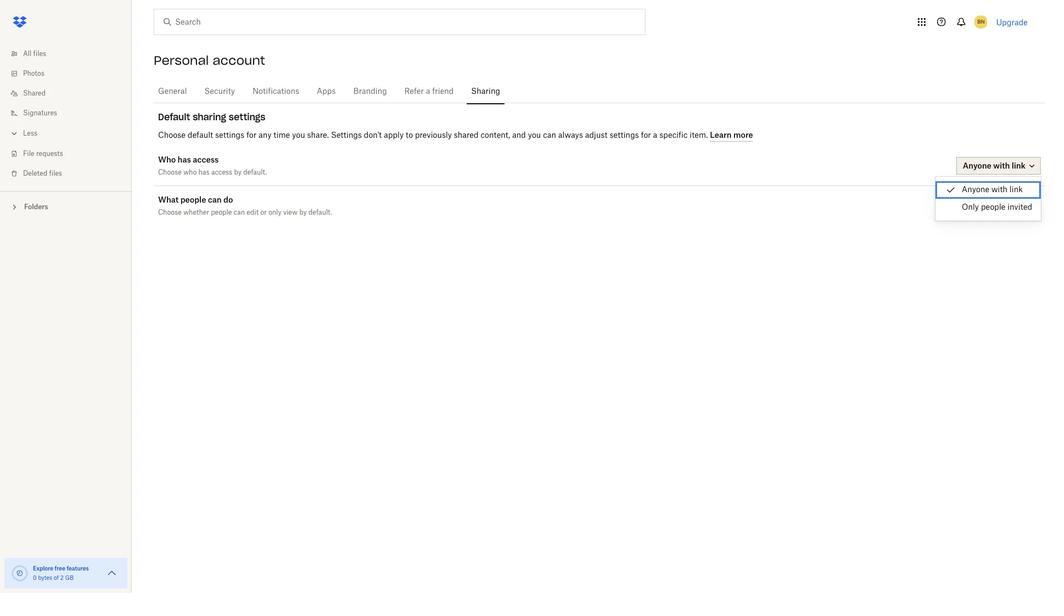 Task type: locate. For each thing, give the bounding box(es) containing it.
0
[[33, 576, 37, 581]]

files for deleted files
[[49, 170, 62, 177]]

1 you from the left
[[292, 132, 305, 139]]

has up who
[[178, 155, 191, 164]]

upgrade link
[[997, 17, 1028, 27]]

0 vertical spatial a
[[426, 88, 430, 96]]

1 horizontal spatial by
[[299, 209, 307, 216]]

folders
[[24, 203, 48, 211]]

1 horizontal spatial has
[[199, 169, 210, 176]]

personal
[[154, 53, 209, 68]]

by
[[234, 169, 242, 176], [299, 209, 307, 216]]

who
[[158, 155, 176, 164]]

can
[[543, 132, 556, 139], [208, 195, 222, 204], [234, 209, 245, 216]]

1 vertical spatial default.
[[309, 209, 332, 216]]

don't
[[364, 132, 382, 139]]

access up do
[[211, 169, 232, 176]]

dropbox image
[[9, 11, 31, 33]]

for left specific
[[641, 132, 651, 139]]

general tab
[[154, 79, 191, 105]]

files right all at left
[[33, 51, 46, 57]]

choose down default
[[158, 132, 186, 139]]

access up who
[[193, 155, 219, 164]]

by right view
[[299, 209, 307, 216]]

0 vertical spatial by
[[234, 169, 242, 176]]

default. right view
[[309, 209, 332, 216]]

features
[[67, 565, 89, 572]]

apply
[[384, 132, 404, 139]]

2 for from the left
[[641, 132, 651, 139]]

tab list containing general
[[154, 77, 1046, 105]]

people
[[180, 195, 206, 204], [981, 204, 1006, 211], [211, 209, 232, 216]]

with
[[992, 186, 1008, 194]]

photos
[[23, 70, 44, 77]]

2 vertical spatial can
[[234, 209, 245, 216]]

refer a friend
[[405, 88, 454, 96]]

1 horizontal spatial people
[[211, 209, 232, 216]]

choose
[[158, 132, 186, 139], [158, 169, 182, 176], [158, 209, 182, 216]]

0 horizontal spatial default.
[[243, 169, 267, 176]]

or
[[260, 209, 267, 216]]

settings down default sharing settings
[[215, 132, 244, 139]]

who has access choose who has access by default.
[[158, 155, 267, 176]]

default. up the what people can do choose whether people can edit or only view by default.
[[243, 169, 267, 176]]

tab list
[[154, 77, 1046, 105]]

a right refer
[[426, 88, 430, 96]]

0 vertical spatial default.
[[243, 169, 267, 176]]

0 vertical spatial files
[[33, 51, 46, 57]]

default. inside the who has access choose who has access by default.
[[243, 169, 267, 176]]

0 vertical spatial choose
[[158, 132, 186, 139]]

choose inside the what people can do choose whether people can edit or only view by default.
[[158, 209, 182, 216]]

0 horizontal spatial for
[[247, 132, 257, 139]]

1 horizontal spatial can
[[234, 209, 245, 216]]

edit
[[247, 209, 259, 216]]

default.
[[243, 169, 267, 176], [309, 209, 332, 216]]

1 vertical spatial access
[[211, 169, 232, 176]]

refer
[[405, 88, 424, 96]]

0 horizontal spatial files
[[33, 51, 46, 57]]

for
[[247, 132, 257, 139], [641, 132, 651, 139]]

you right time
[[292, 132, 305, 139]]

apps
[[317, 88, 336, 96]]

access
[[193, 155, 219, 164], [211, 169, 232, 176]]

2 horizontal spatial can
[[543, 132, 556, 139]]

0 horizontal spatial has
[[178, 155, 191, 164]]

sharing
[[193, 111, 226, 122]]

can left edit
[[234, 209, 245, 216]]

sharing tab
[[467, 79, 505, 105]]

people down do
[[211, 209, 232, 216]]

anyone with link radio item
[[936, 181, 1041, 199]]

view
[[283, 209, 298, 216]]

has right who
[[199, 169, 210, 176]]

content,
[[481, 132, 510, 139]]

has
[[178, 155, 191, 164], [199, 169, 210, 176]]

files right deleted
[[49, 170, 62, 177]]

0 horizontal spatial a
[[426, 88, 430, 96]]

0 horizontal spatial people
[[180, 195, 206, 204]]

people up whether
[[180, 195, 206, 204]]

choose down the what
[[158, 209, 182, 216]]

1 horizontal spatial you
[[528, 132, 541, 139]]

you right and
[[528, 132, 541, 139]]

of
[[54, 576, 59, 581]]

settings
[[229, 111, 266, 122], [215, 132, 244, 139], [610, 132, 639, 139]]

for left any
[[247, 132, 257, 139]]

personal account
[[154, 53, 265, 68]]

0 horizontal spatial you
[[292, 132, 305, 139]]

1 choose from the top
[[158, 132, 186, 139]]

you
[[292, 132, 305, 139], [528, 132, 541, 139]]

default sharing settings
[[158, 111, 266, 122]]

can left always
[[543, 132, 556, 139]]

3 choose from the top
[[158, 209, 182, 216]]

gb
[[65, 576, 74, 581]]

any
[[259, 132, 272, 139]]

people down anyone with link
[[981, 204, 1006, 211]]

1 horizontal spatial files
[[49, 170, 62, 177]]

1 vertical spatial choose
[[158, 169, 182, 176]]

2 vertical spatial choose
[[158, 209, 182, 216]]

shared
[[454, 132, 479, 139]]

0 horizontal spatial by
[[234, 169, 242, 176]]

1 horizontal spatial for
[[641, 132, 651, 139]]

a left specific
[[653, 132, 658, 139]]

invited
[[1008, 204, 1033, 211]]

2 horizontal spatial people
[[981, 204, 1006, 211]]

by up the what people can do choose whether people can edit or only view by default.
[[234, 169, 242, 176]]

files inside 'link'
[[33, 51, 46, 57]]

choose down who
[[158, 169, 182, 176]]

security tab
[[200, 79, 239, 105]]

0 vertical spatial has
[[178, 155, 191, 164]]

settings up any
[[229, 111, 266, 122]]

specific
[[660, 132, 688, 139]]

anyone with link
[[962, 186, 1023, 194]]

1 vertical spatial can
[[208, 195, 222, 204]]

bytes
[[38, 576, 52, 581]]

deleted files link
[[9, 164, 132, 183]]

refer a friend tab
[[400, 79, 458, 105]]

by inside the what people can do choose whether people can edit or only view by default.
[[299, 209, 307, 216]]

share.
[[307, 132, 329, 139]]

can left do
[[208, 195, 222, 204]]

1 vertical spatial files
[[49, 170, 62, 177]]

1 horizontal spatial a
[[653, 132, 658, 139]]

deleted files
[[23, 170, 62, 177]]

quota usage element
[[11, 565, 29, 582]]

all files
[[23, 51, 46, 57]]

1 horizontal spatial default.
[[309, 209, 332, 216]]

a
[[426, 88, 430, 96], [653, 132, 658, 139]]

people for only
[[981, 204, 1006, 211]]

files
[[33, 51, 46, 57], [49, 170, 62, 177]]

sharing
[[471, 88, 500, 96]]

settings right adjust
[[610, 132, 639, 139]]

2
[[60, 576, 64, 581]]

deleted
[[23, 170, 47, 177]]

1 vertical spatial by
[[299, 209, 307, 216]]

2 choose from the top
[[158, 169, 182, 176]]

files for all files
[[33, 51, 46, 57]]

less image
[[9, 128, 20, 139]]

list
[[0, 37, 132, 191]]



Task type: describe. For each thing, give the bounding box(es) containing it.
by inside the who has access choose who has access by default.
[[234, 169, 242, 176]]

signatures link
[[9, 103, 132, 123]]

settings for default
[[215, 132, 244, 139]]

shared link
[[9, 83, 132, 103]]

only
[[269, 209, 282, 216]]

0 vertical spatial access
[[193, 155, 219, 164]]

photos link
[[9, 64, 132, 83]]

settings
[[331, 132, 362, 139]]

choose inside the who has access choose who has access by default.
[[158, 169, 182, 176]]

explore free features 0 bytes of 2 gb
[[33, 565, 89, 581]]

to
[[406, 132, 413, 139]]

who
[[184, 169, 197, 176]]

0 horizontal spatial can
[[208, 195, 222, 204]]

do
[[224, 195, 233, 204]]

notifications tab
[[248, 79, 304, 105]]

less
[[23, 130, 37, 137]]

all files link
[[9, 44, 132, 64]]

time
[[274, 132, 290, 139]]

only people invited
[[962, 204, 1033, 211]]

link
[[1010, 186, 1023, 194]]

default
[[158, 111, 190, 122]]

all
[[23, 51, 31, 57]]

signatures
[[23, 110, 57, 116]]

notifications
[[253, 88, 299, 96]]

security
[[204, 88, 235, 96]]

general
[[158, 88, 187, 96]]

default. inside the what people can do choose whether people can edit or only view by default.
[[309, 209, 332, 216]]

1 vertical spatial a
[[653, 132, 658, 139]]

friend
[[432, 88, 454, 96]]

free
[[55, 565, 65, 572]]

1 for from the left
[[247, 132, 257, 139]]

settings for sharing
[[229, 111, 266, 122]]

what people can do choose whether people can edit or only view by default.
[[158, 195, 332, 216]]

previously
[[415, 132, 452, 139]]

whether
[[184, 209, 209, 216]]

apps tab
[[312, 79, 340, 105]]

branding
[[353, 88, 387, 96]]

file requests link
[[9, 144, 132, 164]]

shared
[[23, 90, 46, 97]]

item.
[[690, 132, 708, 139]]

people for what
[[180, 195, 206, 204]]

requests
[[36, 150, 63, 157]]

list containing all files
[[0, 37, 132, 191]]

0 vertical spatial can
[[543, 132, 556, 139]]

folders button
[[0, 198, 132, 215]]

choose default settings for any time you share. settings don't apply to previously shared content, and you can always adjust settings for a specific item.
[[158, 132, 710, 139]]

a inside tab
[[426, 88, 430, 96]]

file
[[23, 150, 34, 157]]

anyone
[[962, 186, 990, 194]]

only
[[962, 204, 979, 211]]

account
[[213, 53, 265, 68]]

default
[[188, 132, 213, 139]]

file requests
[[23, 150, 63, 157]]

1 vertical spatial has
[[199, 169, 210, 176]]

what
[[158, 195, 179, 204]]

and
[[512, 132, 526, 139]]

branding tab
[[349, 79, 391, 105]]

2 you from the left
[[528, 132, 541, 139]]

adjust
[[585, 132, 608, 139]]

always
[[558, 132, 583, 139]]

explore
[[33, 565, 53, 572]]

upgrade
[[997, 17, 1028, 27]]



Task type: vqa. For each thing, say whether or not it's contained in the screenshot.
Anyone With Link RADIO ITEM
yes



